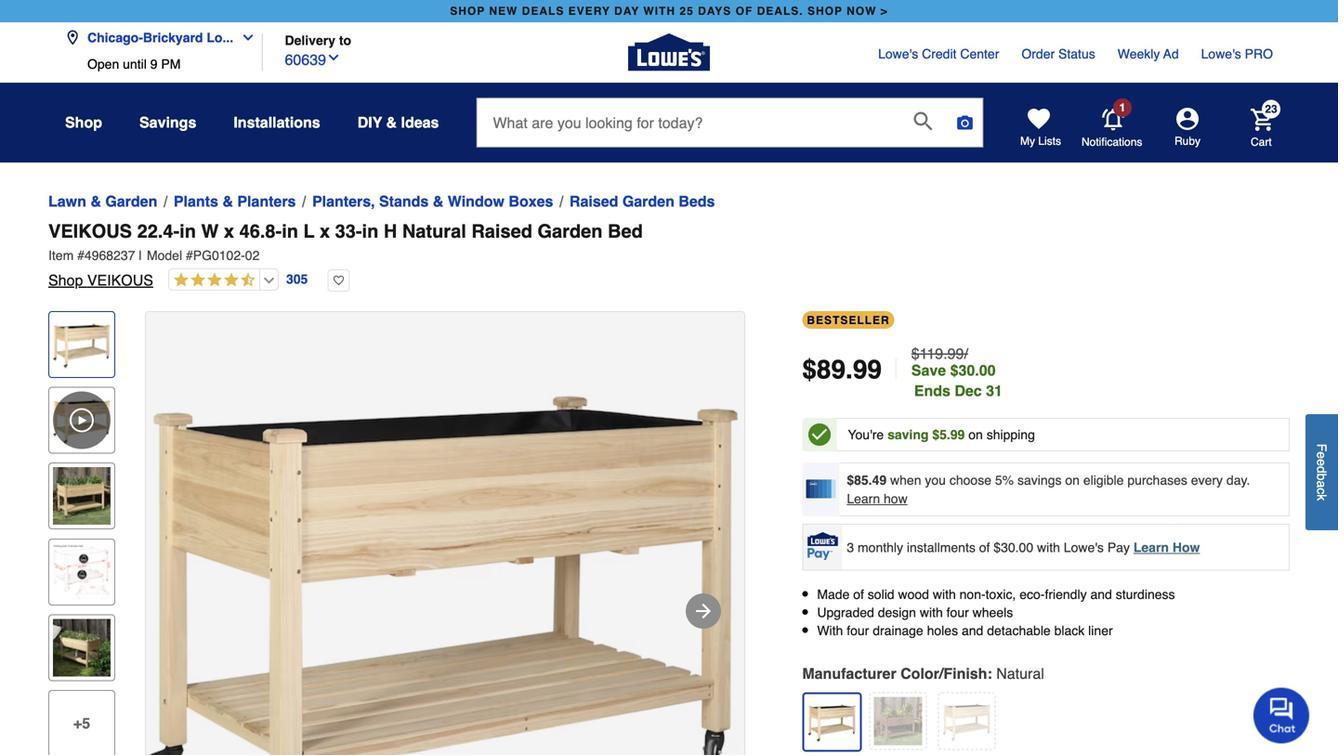 Task type: locate. For each thing, give the bounding box(es) containing it.
0 horizontal spatial of
[[854, 588, 864, 602]]

garden up bed
[[623, 193, 675, 210]]

& inside button
[[386, 114, 397, 131]]

1 vertical spatial $30.00
[[994, 540, 1034, 555]]

veikous  #pg0102-02 - thumbnail3 image
[[53, 544, 111, 601]]

in
[[180, 221, 196, 242], [282, 221, 298, 242], [362, 221, 379, 242]]

lowe's left pro
[[1202, 46, 1242, 61]]

four down upgraded
[[847, 624, 870, 639]]

chevron down image
[[233, 30, 256, 45], [326, 50, 341, 65]]

1 horizontal spatial four
[[947, 606, 969, 621]]

day
[[615, 5, 640, 18]]

1 horizontal spatial natural
[[997, 665, 1045, 683]]

in left w
[[180, 221, 196, 242]]

& right stands
[[433, 193, 444, 210]]

credit
[[922, 46, 957, 61]]

lowe's
[[879, 46, 919, 61], [1202, 46, 1242, 61], [1064, 540, 1104, 555]]

0 horizontal spatial natural
[[402, 221, 466, 242]]

shop button
[[65, 106, 102, 139]]

>
[[881, 5, 889, 18]]

veikous  #pg0102-02 image
[[146, 312, 745, 756]]

lowe's for lowe's pro
[[1202, 46, 1242, 61]]

1 horizontal spatial chevron down image
[[326, 50, 341, 65]]

0 horizontal spatial shop
[[450, 5, 485, 18]]

# right model
[[186, 248, 193, 263]]

lawn & garden
[[48, 193, 157, 210]]

and right friendly
[[1091, 588, 1113, 602]]

heart outline image
[[328, 270, 350, 292]]

shop for shop veikous
[[48, 272, 83, 289]]

chevron down image down to
[[326, 50, 341, 65]]

lists
[[1039, 135, 1062, 148]]

1 horizontal spatial garden
[[538, 221, 603, 242]]

1 horizontal spatial lowe's
[[1064, 540, 1104, 555]]

ends
[[915, 383, 951, 400]]

1
[[1120, 101, 1126, 114]]

1 horizontal spatial |
[[893, 354, 901, 386]]

1 vertical spatial raised
[[472, 221, 533, 242]]

with up eco-
[[1037, 540, 1061, 555]]

bed
[[608, 221, 643, 242]]

0 vertical spatial on
[[969, 428, 983, 443]]

1 shop from the left
[[450, 5, 485, 18]]

on inside the $85.49 when you choose 5% savings on eligible purchases every day. learn how
[[1066, 473, 1080, 488]]

installations
[[234, 114, 320, 131]]

wheels
[[973, 606, 1014, 621]]

raised inside veikous 22.4-in w x 46.8-in l x 33-in h natural raised garden bed item # 4968237 | model # pg0102-02
[[472, 221, 533, 242]]

every
[[569, 5, 611, 18]]

garden down the boxes
[[538, 221, 603, 242]]

& right diy
[[386, 114, 397, 131]]

1 horizontal spatial and
[[1091, 588, 1113, 602]]

with up holes
[[920, 606, 943, 621]]

natural down planters, stands & window boxes link at left top
[[402, 221, 466, 242]]

#
[[77, 248, 85, 263], [186, 248, 193, 263]]

1 horizontal spatial on
[[1066, 473, 1080, 488]]

23
[[1266, 103, 1278, 116]]

new
[[489, 5, 518, 18]]

25
[[680, 5, 694, 18]]

gray image
[[943, 697, 991, 746]]

4968237
[[85, 248, 135, 263]]

0 vertical spatial chevron down image
[[233, 30, 256, 45]]

shop left now
[[808, 5, 843, 18]]

savings button
[[139, 106, 196, 139]]

None search field
[[476, 98, 984, 163]]

garden up 22.4-
[[105, 193, 157, 210]]

0 horizontal spatial in
[[180, 221, 196, 242]]

shop
[[65, 114, 102, 131], [48, 272, 83, 289]]

1 horizontal spatial of
[[980, 540, 990, 555]]

1 horizontal spatial raised
[[570, 193, 619, 210]]

& right lawn
[[90, 193, 101, 210]]

planters,
[[312, 193, 375, 210]]

33-
[[335, 221, 362, 242]]

0 vertical spatial natural
[[402, 221, 466, 242]]

$ 89 . 99
[[803, 355, 882, 385]]

c
[[1315, 488, 1330, 495]]

$119.99
[[912, 345, 964, 363]]

lowe's home improvement lists image
[[1028, 108, 1050, 130]]

saving
[[888, 428, 929, 443]]

0 horizontal spatial x
[[224, 221, 234, 242]]

1 in from the left
[[180, 221, 196, 242]]

2 horizontal spatial lowe's
[[1202, 46, 1242, 61]]

friendly
[[1045, 588, 1087, 602]]

on left eligible
[[1066, 473, 1080, 488]]

1 vertical spatial chevron down image
[[326, 50, 341, 65]]

1 horizontal spatial shop
[[808, 5, 843, 18]]

how
[[884, 492, 908, 507]]

weekly
[[1118, 46, 1161, 61]]

lowe's left pay
[[1064, 540, 1104, 555]]

natural inside veikous 22.4-in w x 46.8-in l x 33-in h natural raised garden bed item # 4968237 | model # pg0102-02
[[402, 221, 466, 242]]

learn right pay
[[1134, 540, 1169, 555]]

veikous  #pg0102-02 - thumbnail2 image
[[53, 468, 111, 525]]

solid
[[868, 588, 895, 602]]

non-
[[960, 588, 986, 602]]

veikous down 4968237 at the left of the page
[[87, 272, 153, 289]]

toxic,
[[986, 588, 1016, 602]]

h
[[384, 221, 397, 242]]

$119.99 /
[[912, 345, 969, 363]]

lawn
[[48, 193, 86, 210]]

lowe's left 'credit'
[[879, 46, 919, 61]]

&
[[386, 114, 397, 131], [90, 193, 101, 210], [222, 193, 233, 210], [433, 193, 444, 210]]

1 horizontal spatial in
[[282, 221, 298, 242]]

drainage
[[873, 624, 924, 639]]

shop down item
[[48, 272, 83, 289]]

1 vertical spatial with
[[933, 588, 956, 602]]

monthly
[[858, 540, 904, 555]]

1 vertical spatial four
[[847, 624, 870, 639]]

learn down the $85.49
[[847, 492, 881, 507]]

0 vertical spatial four
[[947, 606, 969, 621]]

raised up bed
[[570, 193, 619, 210]]

shop new deals every day with 25 days of deals. shop now >
[[450, 5, 889, 18]]

natural right ':'
[[997, 665, 1045, 683]]

| left model
[[139, 248, 142, 263]]

& for diy
[[386, 114, 397, 131]]

# right item
[[77, 248, 85, 263]]

| inside veikous 22.4-in w x 46.8-in l x 33-in h natural raised garden bed item # 4968237 | model # pg0102-02
[[139, 248, 142, 263]]

$30.00
[[951, 362, 996, 379], [994, 540, 1034, 555]]

my lists
[[1021, 135, 1062, 148]]

beds
[[679, 193, 715, 210]]

shop for shop
[[65, 114, 102, 131]]

boxes
[[509, 193, 554, 210]]

planters, stands & window boxes
[[312, 193, 554, 210]]

veikous up 4968237 at the left of the page
[[48, 221, 132, 242]]

1 vertical spatial of
[[854, 588, 864, 602]]

four down 'non-'
[[947, 606, 969, 621]]

natural image
[[808, 698, 857, 747]]

shop left new
[[450, 5, 485, 18]]

$30.00 up toxic,
[[994, 540, 1034, 555]]

plants
[[174, 193, 218, 210]]

x right w
[[224, 221, 234, 242]]

1 vertical spatial on
[[1066, 473, 1080, 488]]

1 vertical spatial and
[[962, 624, 984, 639]]

0 vertical spatial shop
[[65, 114, 102, 131]]

0 horizontal spatial lowe's
[[879, 46, 919, 61]]

0 horizontal spatial |
[[139, 248, 142, 263]]

0 horizontal spatial raised
[[472, 221, 533, 242]]

x right l
[[320, 221, 330, 242]]

$30.00 inside save $30.00 ends dec 31
[[951, 362, 996, 379]]

to
[[339, 33, 351, 48]]

ad
[[1164, 46, 1179, 61]]

deals
[[522, 5, 565, 18]]

location image
[[65, 30, 80, 45]]

arrow right image
[[693, 601, 715, 623]]

sturdiness
[[1116, 588, 1176, 602]]

with left 'non-'
[[933, 588, 956, 602]]

days
[[698, 5, 732, 18]]

|
[[139, 248, 142, 263], [893, 354, 901, 386]]

| right 99
[[893, 354, 901, 386]]

4.5 stars image
[[169, 272, 256, 290]]

open until 9 pm
[[87, 57, 181, 72]]

shop down "open"
[[65, 114, 102, 131]]

2 in from the left
[[282, 221, 298, 242]]

1 vertical spatial shop
[[48, 272, 83, 289]]

in left h
[[362, 221, 379, 242]]

planters
[[237, 193, 296, 210]]

e
[[1315, 452, 1330, 459], [1315, 459, 1330, 466]]

learn inside the $85.49 when you choose 5% savings on eligible purchases every day. learn how
[[847, 492, 881, 507]]

1 horizontal spatial learn
[[1134, 540, 1169, 555]]

0 horizontal spatial #
[[77, 248, 85, 263]]

installations button
[[234, 106, 320, 139]]

0 vertical spatial learn
[[847, 492, 881, 507]]

with
[[644, 5, 676, 18]]

learn how link
[[1134, 540, 1201, 555]]

$5.99
[[933, 428, 965, 443]]

and down the wheels
[[962, 624, 984, 639]]

31
[[986, 383, 1003, 400]]

e up d
[[1315, 452, 1330, 459]]

k
[[1315, 495, 1330, 501]]

1 horizontal spatial x
[[320, 221, 330, 242]]

installments
[[907, 540, 976, 555]]

$30.00 up dec
[[951, 362, 996, 379]]

& right plants
[[222, 193, 233, 210]]

black
[[1055, 624, 1085, 639]]

0 vertical spatial veikous
[[48, 221, 132, 242]]

0 vertical spatial |
[[139, 248, 142, 263]]

with
[[817, 624, 843, 639]]

0 horizontal spatial and
[[962, 624, 984, 639]]

chevron down image left delivery
[[233, 30, 256, 45]]

on right $5.99
[[969, 428, 983, 443]]

you're
[[848, 428, 884, 443]]

1 e from the top
[[1315, 452, 1330, 459]]

lowe's credit center
[[879, 46, 1000, 61]]

lowe's home improvement cart image
[[1251, 109, 1274, 131]]

of right installments
[[980, 540, 990, 555]]

of
[[980, 540, 990, 555], [854, 588, 864, 602]]

of up upgraded
[[854, 588, 864, 602]]

.
[[846, 355, 853, 385]]

wood
[[898, 588, 930, 602]]

0 horizontal spatial on
[[969, 428, 983, 443]]

you're saving $5.99 on shipping
[[848, 428, 1035, 443]]

raised down window
[[472, 221, 533, 242]]

0 horizontal spatial learn
[[847, 492, 881, 507]]

on
[[969, 428, 983, 443], [1066, 473, 1080, 488]]

1 # from the left
[[77, 248, 85, 263]]

ideas
[[401, 114, 439, 131]]

in left l
[[282, 221, 298, 242]]

2 horizontal spatial in
[[362, 221, 379, 242]]

lowe's for lowe's credit center
[[879, 46, 919, 61]]

a
[[1315, 481, 1330, 488]]

e up b
[[1315, 459, 1330, 466]]

window
[[448, 193, 505, 210]]

and
[[1091, 588, 1113, 602], [962, 624, 984, 639]]

1 horizontal spatial #
[[186, 248, 193, 263]]

0 vertical spatial $30.00
[[951, 362, 996, 379]]



Task type: vqa. For each thing, say whether or not it's contained in the screenshot.
raised inside VEIKOUS 22.4-IN W X 46.8-IN L X 33-IN H NATURAL RAISED GARDEN BED ITEM # 4968237 | MODEL # PG0102-02
yes



Task type: describe. For each thing, give the bounding box(es) containing it.
2 vertical spatial with
[[920, 606, 943, 621]]

pay
[[1108, 540, 1130, 555]]

+5
[[73, 715, 90, 733]]

color/finish
[[901, 665, 988, 683]]

3 monthly installments of $30.00 with lowe's pay learn how
[[847, 540, 1201, 555]]

ruby
[[1175, 135, 1201, 148]]

camera image
[[956, 113, 975, 132]]

b
[[1315, 474, 1330, 481]]

model
[[147, 248, 182, 263]]

plants & planters
[[174, 193, 296, 210]]

shop veikous
[[48, 272, 153, 289]]

& for plants
[[222, 193, 233, 210]]

open
[[87, 57, 119, 72]]

f e e d b a c k button
[[1306, 414, 1339, 531]]

1 vertical spatial |
[[893, 354, 901, 386]]

lowes pay logo image
[[804, 533, 842, 561]]

3 in from the left
[[362, 221, 379, 242]]

veikous  #pg0102-02 - thumbnail image
[[53, 316, 111, 374]]

now
[[847, 5, 877, 18]]

60639 button
[[285, 47, 341, 71]]

lowe's home improvement notification center image
[[1103, 109, 1125, 131]]

0 horizontal spatial four
[[847, 624, 870, 639]]

chicago-
[[87, 30, 143, 45]]

garden inside veikous 22.4-in w x 46.8-in l x 33-in h natural raised garden bed item # 4968237 | model # pg0102-02
[[538, 221, 603, 242]]

1 vertical spatial learn
[[1134, 540, 1169, 555]]

of inside made of solid wood with non-toxic, eco-friendly and sturdiness upgraded design with four wheels with four drainage holes and detachable black liner
[[854, 588, 864, 602]]

design
[[878, 606, 917, 621]]

eco-
[[1020, 588, 1045, 602]]

stands
[[379, 193, 429, 210]]

f
[[1315, 444, 1330, 452]]

chicago-brickyard lo... button
[[65, 19, 263, 57]]

1 vertical spatial natural
[[997, 665, 1045, 683]]

305
[[286, 272, 308, 287]]

& for lawn
[[90, 193, 101, 210]]

check circle filled image
[[809, 424, 831, 446]]

0 vertical spatial of
[[980, 540, 990, 555]]

chat invite button image
[[1254, 687, 1311, 744]]

learn how button
[[847, 490, 908, 509]]

0 vertical spatial with
[[1037, 540, 1061, 555]]

+5 button
[[48, 691, 115, 756]]

day.
[[1227, 473, 1251, 488]]

upgraded
[[817, 606, 875, 621]]

9
[[150, 57, 158, 72]]

search image
[[914, 112, 933, 130]]

w
[[201, 221, 219, 242]]

l
[[304, 221, 315, 242]]

made
[[817, 588, 850, 602]]

1 vertical spatial veikous
[[87, 272, 153, 289]]

lowe's credit center link
[[879, 45, 1000, 63]]

0 vertical spatial and
[[1091, 588, 1113, 602]]

dec
[[955, 383, 982, 400]]

veikous  #pg0102-02 - thumbnail4 image
[[53, 619, 111, 677]]

raised garden beds link
[[570, 191, 715, 213]]

d
[[1315, 466, 1330, 474]]

2 shop from the left
[[808, 5, 843, 18]]

diy & ideas button
[[358, 106, 439, 139]]

manufacturer color/finish : natural
[[803, 665, 1045, 683]]

delivery
[[285, 33, 336, 48]]

manufacturer
[[803, 665, 897, 683]]

02
[[245, 248, 260, 263]]

raised garden beds
[[570, 193, 715, 210]]

0 horizontal spatial garden
[[105, 193, 157, 210]]

pm
[[161, 57, 181, 72]]

2 # from the left
[[186, 248, 193, 263]]

lowe's pro
[[1202, 46, 1274, 61]]

22.4-
[[137, 221, 180, 242]]

bestseller
[[807, 314, 890, 327]]

2 horizontal spatial garden
[[623, 193, 675, 210]]

2 x from the left
[[320, 221, 330, 242]]

order status
[[1022, 46, 1096, 61]]

veikous inside veikous 22.4-in w x 46.8-in l x 33-in h natural raised garden bed item # 4968237 | model # pg0102-02
[[48, 221, 132, 242]]

plants & planters link
[[174, 191, 296, 213]]

until
[[123, 57, 147, 72]]

status
[[1059, 46, 1096, 61]]

pg0102-
[[193, 248, 245, 263]]

5%
[[996, 473, 1014, 488]]

2 e from the top
[[1315, 459, 1330, 466]]

99
[[853, 355, 882, 385]]

0 vertical spatial raised
[[570, 193, 619, 210]]

center
[[961, 46, 1000, 61]]

purchases
[[1128, 473, 1188, 488]]

rustic image
[[874, 697, 923, 746]]

how
[[1173, 540, 1201, 555]]

item number 4 9 6 8 2 3 7 and model number p g 0 1 0 2 - 0 2 element
[[48, 246, 1290, 265]]

shop new deals every day with 25 days of deals. shop now > link
[[446, 0, 892, 22]]

shipping
[[987, 428, 1035, 443]]

cart
[[1251, 135, 1272, 149]]

89
[[817, 355, 846, 385]]

0 horizontal spatial chevron down image
[[233, 30, 256, 45]]

$
[[803, 355, 817, 385]]

lowe's home improvement logo image
[[628, 12, 710, 93]]

diy
[[358, 114, 382, 131]]

60639
[[285, 51, 326, 68]]

detachable
[[987, 624, 1051, 639]]

item
[[48, 248, 74, 263]]

made of solid wood with non-toxic, eco-friendly and sturdiness upgraded design with four wheels with four drainage holes and detachable black liner
[[817, 588, 1176, 639]]

diy & ideas
[[358, 114, 439, 131]]

choose
[[950, 473, 992, 488]]

chevron down image inside 60639 button
[[326, 50, 341, 65]]

of
[[736, 5, 753, 18]]

1 x from the left
[[224, 221, 234, 242]]

liner
[[1089, 624, 1113, 639]]

Search Query text field
[[477, 99, 899, 147]]

notifications
[[1082, 135, 1143, 149]]



